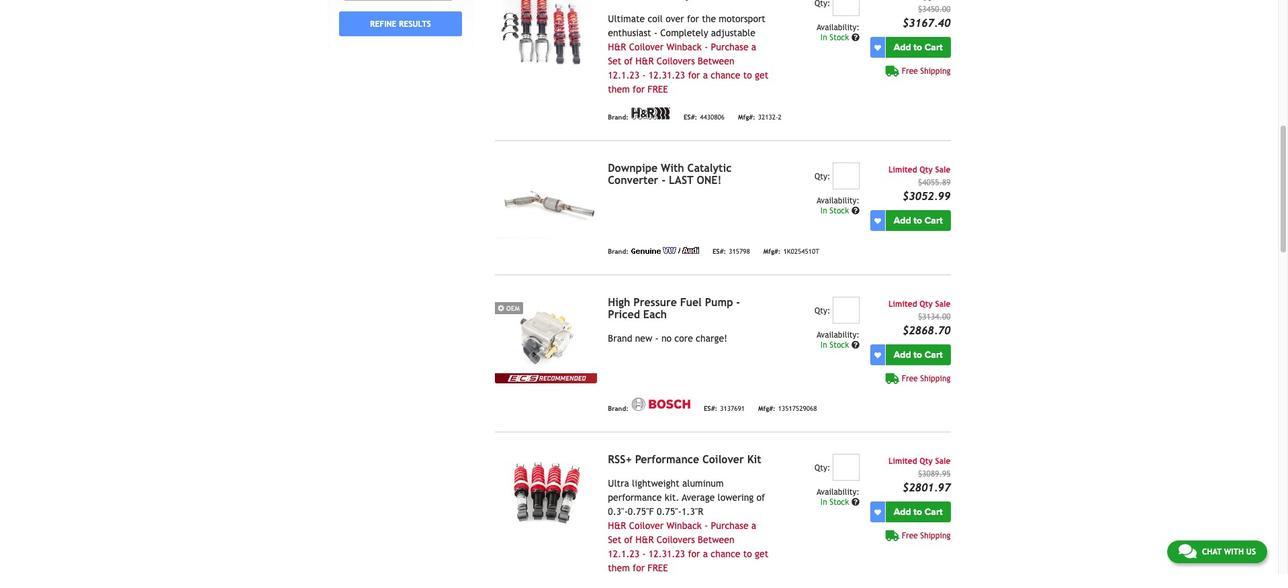 Task type: locate. For each thing, give the bounding box(es) containing it.
3 add to cart button from the top
[[886, 345, 951, 366]]

comments image
[[1179, 543, 1197, 559]]

2 vertical spatial question circle image
[[852, 499, 860, 507]]

cart for $2801.97
[[925, 507, 943, 518]]

0 vertical spatial of
[[624, 56, 633, 67]]

1 vertical spatial get
[[755, 549, 769, 560]]

for down 1.3"r
[[688, 549, 700, 560]]

1 vertical spatial coilovers
[[657, 535, 695, 546]]

downpipe with catalytic converter - last one!
[[608, 162, 732, 187]]

h&r
[[608, 42, 626, 53], [636, 56, 654, 67], [608, 521, 626, 531], [636, 535, 654, 546]]

0 vertical spatial free
[[902, 67, 918, 76]]

1 cart from the top
[[925, 42, 943, 53]]

brand: left h&r - corporate logo
[[608, 113, 629, 121]]

3 in from the top
[[821, 341, 827, 350]]

1 vertical spatial question circle image
[[852, 207, 860, 215]]

13517529068
[[778, 405, 817, 412]]

1 add to cart button from the top
[[886, 37, 951, 58]]

mfg#: 13517529068
[[758, 405, 817, 412]]

2
[[778, 113, 782, 121]]

2 vertical spatial es#:
[[704, 405, 718, 412]]

catalytic
[[688, 162, 732, 175]]

4 cart from the top
[[925, 507, 943, 518]]

shipping for $2868.70
[[920, 374, 951, 384]]

2 limited from the top
[[889, 300, 917, 309]]

1 add from the top
[[894, 42, 911, 53]]

0 vertical spatial coilovers
[[657, 56, 695, 67]]

them
[[608, 84, 630, 95], [608, 563, 630, 574]]

for
[[687, 14, 699, 24], [688, 70, 700, 81], [633, 84, 645, 95], [688, 549, 700, 560], [633, 563, 645, 574]]

coilovers down 0.75"-
[[657, 535, 695, 546]]

2 purchase from the top
[[711, 521, 749, 531]]

1.3"r
[[682, 507, 704, 517]]

2 vertical spatial sale
[[935, 457, 951, 466]]

qty for $3052.99
[[920, 165, 933, 175]]

2 vertical spatial brand:
[[608, 405, 629, 412]]

2 set from the top
[[608, 535, 621, 546]]

2 vertical spatial mfg#:
[[758, 405, 776, 412]]

qty: for downpipe with catalytic converter - last one!
[[815, 172, 830, 181]]

2 add to cart from the top
[[894, 215, 943, 226]]

0 vertical spatial limited
[[889, 165, 917, 175]]

qty inside limited qty sale $4055.89 $3052.99
[[920, 165, 933, 175]]

free inside ultimate coil over for the motorsport enthusiast - completely adjustable h&r coilover winback - purchase a set of h&r coilovers between 12.1.23 - 12.31.23 for a chance to get them for free
[[648, 84, 668, 95]]

add to cart down "$3052.99"
[[894, 215, 943, 226]]

mfg#: left "13517529068"
[[758, 405, 776, 412]]

shipping for $2801.97
[[920, 531, 951, 541]]

set down 0.3"-
[[608, 535, 621, 546]]

chat
[[1202, 547, 1222, 557]]

high pressure fuel pump - priced each link
[[608, 296, 740, 321]]

of down enthusiast
[[624, 56, 633, 67]]

2 12.1.23 from the top
[[608, 549, 640, 560]]

$3134.00
[[918, 312, 951, 322]]

to
[[914, 42, 922, 53], [743, 70, 752, 81], [914, 215, 922, 226], [914, 349, 922, 361], [914, 507, 922, 518], [743, 549, 752, 560]]

2 free from the top
[[902, 374, 918, 384]]

- up h&r - corporate logo
[[642, 70, 646, 81]]

converter
[[608, 174, 659, 187]]

to down $2868.70
[[914, 349, 922, 361]]

cart down the $2801.97
[[925, 507, 943, 518]]

ultra
[[608, 478, 629, 489]]

0 vertical spatial qty:
[[815, 172, 830, 181]]

add to cart for $3167.40
[[894, 42, 943, 53]]

1 question circle image from the top
[[852, 34, 860, 42]]

2 stock from the top
[[830, 206, 849, 216]]

3 add to cart from the top
[[894, 349, 943, 361]]

1 vertical spatial limited
[[889, 300, 917, 309]]

add to cart button for $3167.40
[[886, 37, 951, 58]]

1 vertical spatial sale
[[935, 300, 951, 309]]

1 vertical spatial of
[[757, 492, 765, 503]]

add to cart button down $2868.70
[[886, 345, 951, 366]]

1 vertical spatial es#:
[[713, 248, 726, 255]]

1 set from the top
[[608, 56, 621, 67]]

1 vertical spatial 12.1.23
[[608, 549, 640, 560]]

mfg#: left 32132-
[[738, 113, 755, 121]]

winback down 1.3"r
[[667, 521, 702, 531]]

0 vertical spatial coilover
[[629, 42, 664, 53]]

2 vertical spatial coilover
[[629, 521, 664, 531]]

None number field
[[833, 0, 860, 16], [833, 163, 860, 190], [833, 297, 860, 324], [833, 454, 860, 481], [833, 0, 860, 16], [833, 163, 860, 190], [833, 297, 860, 324], [833, 454, 860, 481]]

a
[[751, 42, 756, 53], [703, 70, 708, 81], [751, 521, 756, 531], [703, 549, 708, 560]]

2 12.31.23 from the top
[[649, 549, 685, 560]]

kit.
[[665, 492, 679, 503]]

2 qty: from the top
[[815, 306, 830, 316]]

2 free shipping from the top
[[902, 374, 951, 384]]

1 sale from the top
[[935, 165, 951, 175]]

12.31.23
[[649, 70, 685, 81], [649, 549, 685, 560]]

0 vertical spatial get
[[755, 70, 769, 81]]

shipping
[[920, 67, 951, 76], [920, 374, 951, 384], [920, 531, 951, 541]]

cart for $3052.99
[[925, 215, 943, 226]]

free up h&r - corporate logo
[[648, 84, 668, 95]]

stock
[[830, 33, 849, 42], [830, 206, 849, 216], [830, 341, 849, 350], [830, 498, 849, 507]]

1 vertical spatial shipping
[[920, 374, 951, 384]]

add to wish list image
[[874, 44, 881, 51], [874, 352, 881, 358], [874, 509, 881, 516]]

of down 0.3"-
[[624, 535, 633, 546]]

rss+ performance coilover kit link
[[608, 453, 761, 466]]

of inside ultimate coil over for the motorsport enthusiast - completely adjustable h&r coilover winback - purchase a set of h&r coilovers between 12.1.23 - 12.31.23 for a chance to get them for free
[[624, 56, 633, 67]]

in stock
[[821, 33, 852, 42], [821, 206, 852, 216], [821, 341, 852, 350], [821, 498, 852, 507]]

a down adjustable
[[751, 42, 756, 53]]

1 vertical spatial them
[[608, 563, 630, 574]]

4 add to cart button from the top
[[886, 502, 951, 523]]

sale inside limited qty sale $3089.95 $2801.97
[[935, 457, 951, 466]]

limited qty sale $3134.00 $2868.70
[[889, 300, 951, 337]]

shipping down $2868.70
[[920, 374, 951, 384]]

add
[[894, 42, 911, 53], [894, 215, 911, 226], [894, 349, 911, 361], [894, 507, 911, 518]]

0 vertical spatial winback
[[667, 42, 702, 53]]

1 vertical spatial free
[[648, 563, 668, 574]]

2 get from the top
[[755, 549, 769, 560]]

add down $3167.40
[[894, 42, 911, 53]]

1 between from the top
[[698, 56, 734, 67]]

limited inside limited qty sale $3089.95 $2801.97
[[889, 457, 917, 466]]

1 get from the top
[[755, 70, 769, 81]]

winback inside ultimate coil over for the motorsport enthusiast - completely adjustable h&r coilover winback - purchase a set of h&r coilovers between 12.1.23 - 12.31.23 for a chance to get them for free
[[667, 42, 702, 53]]

add to cart
[[894, 42, 943, 53], [894, 215, 943, 226], [894, 349, 943, 361], [894, 507, 943, 518]]

limited up the $2801.97
[[889, 457, 917, 466]]

free shipping
[[902, 67, 951, 76], [902, 374, 951, 384], [902, 531, 951, 541]]

$3089.95
[[918, 470, 951, 479]]

2 them from the top
[[608, 563, 630, 574]]

sale for $3052.99
[[935, 165, 951, 175]]

12.31.23 down 0.75"-
[[649, 549, 685, 560]]

1 vertical spatial qty:
[[815, 306, 830, 316]]

qty for $2868.70
[[920, 300, 933, 309]]

4 in from the top
[[821, 498, 827, 507]]

2 question circle image from the top
[[852, 207, 860, 215]]

between down adjustable
[[698, 56, 734, 67]]

free shipping down $2868.70
[[902, 374, 951, 384]]

3 brand: from the top
[[608, 405, 629, 412]]

0 vertical spatial 12.31.23
[[649, 70, 685, 81]]

4 in stock from the top
[[821, 498, 852, 507]]

1 free shipping from the top
[[902, 67, 951, 76]]

12.1.23 inside ultimate coil over for the motorsport enthusiast - completely adjustable h&r coilover winback - purchase a set of h&r coilovers between 12.1.23 - 12.31.23 for a chance to get them for free
[[608, 70, 640, 81]]

them down enthusiast
[[608, 84, 630, 95]]

0 vertical spatial add to wish list image
[[874, 44, 881, 51]]

cart down $2868.70
[[925, 349, 943, 361]]

of right lowering on the bottom right
[[757, 492, 765, 503]]

add for $2801.97
[[894, 507, 911, 518]]

1 vertical spatial winback
[[667, 521, 702, 531]]

sale up $3134.00
[[935, 300, 951, 309]]

3 limited from the top
[[889, 457, 917, 466]]

0 vertical spatial mfg#:
[[738, 113, 755, 121]]

coilovers down completely
[[657, 56, 695, 67]]

1 free from the top
[[648, 84, 668, 95]]

add to cart button for $2868.70
[[886, 345, 951, 366]]

1 them from the top
[[608, 84, 630, 95]]

them inside ultra lightweight aluminum performance kit. average lowering of 0.3"-0.75"f 0.75"-1.3"r h&r coilover winback - purchase a set of h&r coilovers between 12.1.23 - 12.31.23 for a chance to get them for free
[[608, 563, 630, 574]]

1 vertical spatial brand:
[[608, 248, 629, 255]]

$3167.40
[[903, 17, 951, 30]]

free
[[902, 67, 918, 76], [902, 374, 918, 384], [902, 531, 918, 541]]

2 vertical spatial add to wish list image
[[874, 509, 881, 516]]

3 add from the top
[[894, 349, 911, 361]]

0 vertical spatial question circle image
[[852, 34, 860, 42]]

availability: for question circle image related to rss+ performance coilover kit
[[817, 488, 860, 497]]

brand: for $3167.40
[[608, 113, 629, 121]]

2 shipping from the top
[[920, 374, 951, 384]]

coilover down enthusiast
[[629, 42, 664, 53]]

cart for $2868.70
[[925, 349, 943, 361]]

1 12.1.23 from the top
[[608, 70, 640, 81]]

coilover left kit
[[703, 453, 744, 466]]

0 vertical spatial chance
[[711, 70, 740, 81]]

mfg#: for $2868.70
[[758, 405, 776, 412]]

high pressure fuel pump - priced each
[[608, 296, 740, 321]]

add to wish list image
[[874, 217, 881, 224]]

add to cart button
[[886, 37, 951, 58], [886, 210, 951, 231], [886, 345, 951, 366], [886, 502, 951, 523]]

free down $3167.40
[[902, 67, 918, 76]]

cart down "$3052.99"
[[925, 215, 943, 226]]

2 in from the top
[[821, 206, 827, 216]]

h&r - corporate logo image
[[631, 108, 670, 120]]

purchase inside ultra lightweight aluminum performance kit. average lowering of 0.3"-0.75"f 0.75"-1.3"r h&r coilover winback - purchase a set of h&r coilovers between 12.1.23 - 12.31.23 for a chance to get them for free
[[711, 521, 749, 531]]

Max Price number field
[[345, 0, 452, 1]]

4 stock from the top
[[830, 498, 849, 507]]

free down $2868.70
[[902, 374, 918, 384]]

add right add to wish list image
[[894, 215, 911, 226]]

1 add to wish list image from the top
[[874, 44, 881, 51]]

purchase down adjustable
[[711, 42, 749, 53]]

0 vertical spatial set
[[608, 56, 621, 67]]

add to cart button down $3167.40
[[886, 37, 951, 58]]

qty:
[[815, 172, 830, 181], [815, 306, 830, 316], [815, 464, 830, 473]]

32132-
[[758, 113, 778, 121]]

free
[[648, 84, 668, 95], [648, 563, 668, 574]]

3 stock from the top
[[830, 341, 849, 350]]

es#: left 3137691 at the right bottom
[[704, 405, 718, 412]]

$3450.00 $3167.40
[[903, 5, 951, 30]]

for up es#: 4430806 at the right top
[[688, 70, 700, 81]]

3 question circle image from the top
[[852, 499, 860, 507]]

winback inside ultra lightweight aluminum performance kit. average lowering of 0.3"-0.75"f 0.75"-1.3"r h&r coilover winback - purchase a set of h&r coilovers between 12.1.23 - 12.31.23 for a chance to get them for free
[[667, 521, 702, 531]]

3 in stock from the top
[[821, 341, 852, 350]]

1 vertical spatial coilover
[[703, 453, 744, 466]]

add to cart button for $3052.99
[[886, 210, 951, 231]]

2 winback from the top
[[667, 521, 702, 531]]

1 purchase from the top
[[711, 42, 749, 53]]

2 in stock from the top
[[821, 206, 852, 216]]

get inside ultimate coil over for the motorsport enthusiast - completely adjustable h&r coilover winback - purchase a set of h&r coilovers between 12.1.23 - 12.31.23 for a chance to get them for free
[[755, 70, 769, 81]]

add to cart button down the $2801.97
[[886, 502, 951, 523]]

- left no
[[655, 333, 659, 344]]

1 brand: from the top
[[608, 113, 629, 121]]

add to cart down $3167.40
[[894, 42, 943, 53]]

es#: left 4430806
[[684, 113, 697, 121]]

brand: left genuine volkswagen audi - corporate logo
[[608, 248, 629, 255]]

0 vertical spatial free shipping
[[902, 67, 951, 76]]

2 vertical spatial free
[[902, 531, 918, 541]]

qty up '$4055.89'
[[920, 165, 933, 175]]

qty: for rss+ performance coilover kit
[[815, 464, 830, 473]]

add to cart for $2868.70
[[894, 349, 943, 361]]

4430806
[[700, 113, 725, 121]]

2 vertical spatial shipping
[[920, 531, 951, 541]]

sale up '$4055.89'
[[935, 165, 951, 175]]

1 vertical spatial 12.31.23
[[649, 549, 685, 560]]

-
[[654, 28, 658, 38], [705, 42, 708, 53], [642, 70, 646, 81], [662, 174, 666, 187], [736, 296, 740, 309], [655, 333, 659, 344], [705, 521, 708, 531], [642, 549, 646, 560]]

1 coilovers from the top
[[657, 56, 695, 67]]

2 chance from the top
[[711, 549, 740, 560]]

1 qty from the top
[[920, 165, 933, 175]]

0 vertical spatial es#:
[[684, 113, 697, 121]]

coilovers inside ultra lightweight aluminum performance kit. average lowering of 0.3"-0.75"f 0.75"-1.3"r h&r coilover winback - purchase a set of h&r coilovers between 12.1.23 - 12.31.23 for a chance to get them for free
[[657, 535, 695, 546]]

add to cart down the $2801.97
[[894, 507, 943, 518]]

add to cart button down "$3052.99"
[[886, 210, 951, 231]]

question circle image
[[852, 34, 860, 42], [852, 207, 860, 215], [852, 499, 860, 507]]

3 qty: from the top
[[815, 464, 830, 473]]

sale up $3089.95
[[935, 457, 951, 466]]

winback down completely
[[667, 42, 702, 53]]

0 vertical spatial them
[[608, 84, 630, 95]]

3 qty from the top
[[920, 457, 933, 466]]

1 vertical spatial free shipping
[[902, 374, 951, 384]]

to down the $2801.97
[[914, 507, 922, 518]]

3 free from the top
[[902, 531, 918, 541]]

set down enthusiast
[[608, 56, 621, 67]]

3 free shipping from the top
[[902, 531, 951, 541]]

availability:
[[817, 23, 860, 32], [817, 196, 860, 206], [817, 331, 860, 340], [817, 488, 860, 497]]

2 between from the top
[[698, 535, 734, 546]]

in stock for question circle image related to rss+ performance coilover kit
[[821, 498, 852, 507]]

2 coilovers from the top
[[657, 535, 695, 546]]

0 vertical spatial 12.1.23
[[608, 70, 640, 81]]

0 vertical spatial brand:
[[608, 113, 629, 121]]

mfg#: left 1k0254510t
[[763, 248, 781, 255]]

12.1.23 down 0.3"-
[[608, 549, 640, 560]]

0 vertical spatial between
[[698, 56, 734, 67]]

add to cart down $2868.70
[[894, 349, 943, 361]]

12.31.23 up h&r - corporate logo
[[649, 70, 685, 81]]

2 add to cart button from the top
[[886, 210, 951, 231]]

to for $2868.70
[[914, 349, 922, 361]]

2 vertical spatial qty:
[[815, 464, 830, 473]]

high
[[608, 296, 630, 309]]

0 vertical spatial purchase
[[711, 42, 749, 53]]

12.1.23 down enthusiast
[[608, 70, 640, 81]]

12.31.23 inside ultra lightweight aluminum performance kit. average lowering of 0.3"-0.75"f 0.75"-1.3"r h&r coilover winback - purchase a set of h&r coilovers between 12.1.23 - 12.31.23 for a chance to get them for free
[[649, 549, 685, 560]]

free down 0.75"-
[[648, 563, 668, 574]]

for down 0.75"f
[[633, 563, 645, 574]]

4 availability: from the top
[[817, 488, 860, 497]]

free shipping down $3167.40
[[902, 67, 951, 76]]

shipping down the $2801.97
[[920, 531, 951, 541]]

1 chance from the top
[[711, 70, 740, 81]]

between
[[698, 56, 734, 67], [698, 535, 734, 546]]

1 in stock from the top
[[821, 33, 852, 42]]

2 availability: from the top
[[817, 196, 860, 206]]

to inside ultimate coil over for the motorsport enthusiast - completely adjustable h&r coilover winback - purchase a set of h&r coilovers between 12.1.23 - 12.31.23 for a chance to get them for free
[[743, 70, 752, 81]]

- right pump
[[736, 296, 740, 309]]

$3052.99
[[903, 190, 951, 203]]

free shipping down the $2801.97
[[902, 531, 951, 541]]

0 vertical spatial qty
[[920, 165, 933, 175]]

3 cart from the top
[[925, 349, 943, 361]]

2 sale from the top
[[935, 300, 951, 309]]

free shipping for $2801.97
[[902, 531, 951, 541]]

to down lowering on the bottom right
[[743, 549, 752, 560]]

coilover down 0.75"f
[[629, 521, 664, 531]]

them down 0.3"-
[[608, 563, 630, 574]]

fuel
[[680, 296, 702, 309]]

cart for $3167.40
[[925, 42, 943, 53]]

shipping down $3167.40
[[920, 67, 951, 76]]

1 vertical spatial between
[[698, 535, 734, 546]]

sale inside limited qty sale $4055.89 $3052.99
[[935, 165, 951, 175]]

question circle image for rss+ performance coilover kit
[[852, 499, 860, 507]]

es#3137691 - 13517529068 - high pressure fuel pump - priced each - brand new - no core charge! - bosch - bmw image
[[495, 297, 597, 374]]

1 add to cart from the top
[[894, 42, 943, 53]]

sale inside limited qty sale $3134.00 $2868.70
[[935, 300, 951, 309]]

set inside ultra lightweight aluminum performance kit. average lowering of 0.3"-0.75"f 0.75"-1.3"r h&r coilover winback - purchase a set of h&r coilovers between 12.1.23 - 12.31.23 for a chance to get them for free
[[608, 535, 621, 546]]

limited qty sale $4055.89 $3052.99
[[889, 165, 951, 203]]

qty inside limited qty sale $3134.00 $2868.70
[[920, 300, 933, 309]]

add down the $2801.97
[[894, 507, 911, 518]]

4 add from the top
[[894, 507, 911, 518]]

- down 0.75"f
[[642, 549, 646, 560]]

- left last
[[662, 174, 666, 187]]

2 vertical spatial qty
[[920, 457, 933, 466]]

1 12.31.23 from the top
[[649, 70, 685, 81]]

brand:
[[608, 113, 629, 121], [608, 248, 629, 255], [608, 405, 629, 412]]

free down the $2801.97
[[902, 531, 918, 541]]

cart
[[925, 42, 943, 53], [925, 215, 943, 226], [925, 349, 943, 361], [925, 507, 943, 518]]

last
[[669, 174, 694, 187]]

$2868.70
[[903, 325, 951, 337]]

0 vertical spatial sale
[[935, 165, 951, 175]]

coilover inside ultimate coil over for the motorsport enthusiast - completely adjustable h&r coilover winback - purchase a set of h&r coilovers between 12.1.23 - 12.31.23 for a chance to get them for free
[[629, 42, 664, 53]]

1 vertical spatial qty
[[920, 300, 933, 309]]

limited up "$3052.99"
[[889, 165, 917, 175]]

2 vertical spatial free shipping
[[902, 531, 951, 541]]

1 winback from the top
[[667, 42, 702, 53]]

of
[[624, 56, 633, 67], [757, 492, 765, 503], [624, 535, 633, 546]]

0.75"f
[[628, 507, 654, 517]]

2 qty from the top
[[920, 300, 933, 309]]

a up es#: 4430806 at the right top
[[703, 70, 708, 81]]

qty up $3134.00
[[920, 300, 933, 309]]

chat with us
[[1202, 547, 1256, 557]]

1 free from the top
[[902, 67, 918, 76]]

qty inside limited qty sale $3089.95 $2801.97
[[920, 457, 933, 466]]

chance down adjustable
[[711, 70, 740, 81]]

to down "$3052.99"
[[914, 215, 922, 226]]

2 add from the top
[[894, 215, 911, 226]]

1k0254510t
[[783, 248, 819, 255]]

between down 1.3"r
[[698, 535, 734, 546]]

2 free from the top
[[648, 563, 668, 574]]

qty up $3089.95
[[920, 457, 933, 466]]

qty
[[920, 165, 933, 175], [920, 300, 933, 309], [920, 457, 933, 466]]

1 vertical spatial purchase
[[711, 521, 749, 531]]

1 vertical spatial free
[[902, 374, 918, 384]]

0 vertical spatial free
[[648, 84, 668, 95]]

to for $3167.40
[[914, 42, 922, 53]]

to for $2801.97
[[914, 507, 922, 518]]

limited for $2868.70
[[889, 300, 917, 309]]

lowering
[[718, 492, 754, 503]]

cart down $3167.40
[[925, 42, 943, 53]]

1 shipping from the top
[[920, 67, 951, 76]]

downpipe
[[608, 162, 658, 175]]

0 vertical spatial shipping
[[920, 67, 951, 76]]

for up h&r - corporate logo
[[633, 84, 645, 95]]

1 vertical spatial chance
[[711, 549, 740, 560]]

3 availability: from the top
[[817, 331, 860, 340]]

3 add to wish list image from the top
[[874, 509, 881, 516]]

free for $2868.70
[[902, 374, 918, 384]]

mfg#:
[[738, 113, 755, 121], [763, 248, 781, 255], [758, 405, 776, 412]]

winback
[[667, 42, 702, 53], [667, 521, 702, 531]]

4 add to cart from the top
[[894, 507, 943, 518]]

2 add to wish list image from the top
[[874, 352, 881, 358]]

sale
[[935, 165, 951, 175], [935, 300, 951, 309], [935, 457, 951, 466]]

brand: left bosch - corporate logo
[[608, 405, 629, 412]]

limited inside limited qty sale $4055.89 $3052.99
[[889, 165, 917, 175]]

to up mfg#: 32132-2
[[743, 70, 752, 81]]

limited
[[889, 165, 917, 175], [889, 300, 917, 309], [889, 457, 917, 466]]

purchase
[[711, 42, 749, 53], [711, 521, 749, 531]]

3 shipping from the top
[[920, 531, 951, 541]]

one!
[[697, 174, 722, 187]]

1 vertical spatial add to wish list image
[[874, 352, 881, 358]]

free inside ultra lightweight aluminum performance kit. average lowering of 0.3"-0.75"f 0.75"-1.3"r h&r coilover winback - purchase a set of h&r coilovers between 12.1.23 - 12.31.23 for a chance to get them for free
[[648, 563, 668, 574]]

limited inside limited qty sale $3134.00 $2868.70
[[889, 300, 917, 309]]

chance down lowering on the bottom right
[[711, 549, 740, 560]]

coilover inside ultra lightweight aluminum performance kit. average lowering of 0.3"-0.75"f 0.75"-1.3"r h&r coilover winback - purchase a set of h&r coilovers between 12.1.23 - 12.31.23 for a chance to get them for free
[[629, 521, 664, 531]]

1 limited from the top
[[889, 165, 917, 175]]

- inside high pressure fuel pump - priced each
[[736, 296, 740, 309]]

3 sale from the top
[[935, 457, 951, 466]]

es#: left 315798
[[713, 248, 726, 255]]

add down $2868.70
[[894, 349, 911, 361]]

1 vertical spatial set
[[608, 535, 621, 546]]

1 availability: from the top
[[817, 23, 860, 32]]

2 vertical spatial limited
[[889, 457, 917, 466]]

1 vertical spatial mfg#:
[[763, 248, 781, 255]]

1 qty: from the top
[[815, 172, 830, 181]]

2 cart from the top
[[925, 215, 943, 226]]

in stock for first question circle image from the top of the page
[[821, 33, 852, 42]]

purchase down lowering on the bottom right
[[711, 521, 749, 531]]

limited up $2868.70
[[889, 300, 917, 309]]

to down $3167.40
[[914, 42, 922, 53]]

limited for $3052.99
[[889, 165, 917, 175]]

pressure
[[634, 296, 677, 309]]



Task type: vqa. For each thing, say whether or not it's contained in the screenshot.
CHECKOUT
no



Task type: describe. For each thing, give the bounding box(es) containing it.
results
[[399, 19, 431, 29]]

refine
[[370, 19, 397, 29]]

free shipping for $2868.70
[[902, 374, 951, 384]]

es#: for $3167.40
[[684, 113, 697, 121]]

es#: 315798
[[713, 248, 750, 255]]

$2801.97
[[903, 482, 951, 494]]

adjustable
[[711, 28, 755, 38]]

motorsport
[[719, 14, 766, 24]]

mfg#: 32132-2
[[738, 113, 782, 121]]

with
[[1224, 547, 1244, 557]]

- down coil
[[654, 28, 658, 38]]

es#1303505 - 32058-1 - rss+ performance coilover kit - ultra lightweight aluminum performance kit. average lowering of 0.3"-0.75"f 0.75"-1.3"r - h&r - audi image
[[495, 454, 597, 531]]

add for $2868.70
[[894, 349, 911, 361]]

free for $2801.97
[[902, 531, 918, 541]]

add for $3052.99
[[894, 215, 911, 226]]

mfg#: for $3167.40
[[738, 113, 755, 121]]

get inside ultra lightweight aluminum performance kit. average lowering of 0.3"-0.75"f 0.75"-1.3"r h&r coilover winback - purchase a set of h&r coilovers between 12.1.23 - 12.31.23 for a chance to get them for free
[[755, 549, 769, 560]]

brand
[[608, 333, 632, 344]]

0.3"-
[[608, 507, 628, 517]]

lightweight
[[632, 478, 680, 489]]

performance
[[608, 492, 662, 503]]

ecs tuning recommends this product. image
[[495, 374, 597, 384]]

es#: 4430806
[[684, 113, 725, 121]]

add to cart button for $2801.97
[[886, 502, 951, 523]]

pump
[[705, 296, 733, 309]]

es#: for $2868.70
[[704, 405, 718, 412]]

availability: for first question circle image from the top of the page
[[817, 23, 860, 32]]

limited qty sale $3089.95 $2801.97
[[889, 457, 951, 494]]

limited for $2801.97
[[889, 457, 917, 466]]

charge!
[[696, 333, 728, 344]]

coilovers inside ultimate coil over for the motorsport enthusiast - completely adjustable h&r coilover winback - purchase a set of h&r coilovers between 12.1.23 - 12.31.23 for a chance to get them for free
[[657, 56, 695, 67]]

1 stock from the top
[[830, 33, 849, 42]]

bosch - corporate logo image
[[631, 398, 690, 411]]

average
[[682, 492, 715, 503]]

to inside ultra lightweight aluminum performance kit. average lowering of 0.3"-0.75"f 0.75"-1.3"r h&r coilover winback - purchase a set of h&r coilovers between 12.1.23 - 12.31.23 for a chance to get them for free
[[743, 549, 752, 560]]

12.1.23 inside ultra lightweight aluminum performance kit. average lowering of 0.3"-0.75"f 0.75"-1.3"r h&r coilover winback - purchase a set of h&r coilovers between 12.1.23 - 12.31.23 for a chance to get them for free
[[608, 549, 640, 560]]

availability: for question circle image corresponding to downpipe with catalytic converter - last one!
[[817, 196, 860, 206]]

sale for $2868.70
[[935, 300, 951, 309]]

1 in from the top
[[821, 33, 827, 42]]

genuine volkswagen audi - corporate logo image
[[631, 247, 699, 254]]

set inside ultimate coil over for the motorsport enthusiast - completely adjustable h&r coilover winback - purchase a set of h&r coilovers between 12.1.23 - 12.31.23 for a chance to get them for free
[[608, 56, 621, 67]]

$4055.89
[[918, 178, 951, 188]]

with
[[661, 162, 684, 175]]

to for $3052.99
[[914, 215, 922, 226]]

free for $3167.40
[[902, 67, 918, 76]]

completely
[[660, 28, 708, 38]]

priced
[[608, 308, 640, 321]]

availability: for question circle icon
[[817, 331, 860, 340]]

rss+
[[608, 453, 632, 466]]

performance
[[635, 453, 699, 466]]

new
[[635, 333, 652, 344]]

shipping for $3167.40
[[920, 67, 951, 76]]

refine results link
[[339, 12, 462, 36]]

315798
[[729, 248, 750, 255]]

a down 1.3"r
[[703, 549, 708, 560]]

over
[[666, 14, 684, 24]]

12.31.23 inside ultimate coil over for the motorsport enthusiast - completely adjustable h&r coilover winback - purchase a set of h&r coilovers between 12.1.23 - 12.31.23 for a chance to get them for free
[[649, 70, 685, 81]]

question circle image for downpipe with catalytic converter - last one!
[[852, 207, 860, 215]]

ultimate coil over for the motorsport enthusiast - completely adjustable h&r coilover winback - purchase a set of h&r coilovers between 12.1.23 - 12.31.23 for a chance to get them for free
[[608, 14, 769, 95]]

2 vertical spatial of
[[624, 535, 633, 546]]

each
[[643, 308, 667, 321]]

mfg#: 1k0254510t
[[763, 248, 819, 255]]

aluminum
[[682, 478, 724, 489]]

purchase inside ultimate coil over for the motorsport enthusiast - completely adjustable h&r coilover winback - purchase a set of h&r coilovers between 12.1.23 - 12.31.23 for a chance to get them for free
[[711, 42, 749, 53]]

a down lowering on the bottom right
[[751, 521, 756, 531]]

3137691
[[720, 405, 745, 412]]

no
[[662, 333, 672, 344]]

between inside ultra lightweight aluminum performance kit. average lowering of 0.3"-0.75"f 0.75"-1.3"r h&r coilover winback - purchase a set of h&r coilovers between 12.1.23 - 12.31.23 for a chance to get them for free
[[698, 535, 734, 546]]

chat with us link
[[1167, 541, 1267, 564]]

chance inside ultra lightweight aluminum performance kit. average lowering of 0.3"-0.75"f 0.75"-1.3"r h&r coilover winback - purchase a set of h&r coilovers between 12.1.23 - 12.31.23 for a chance to get them for free
[[711, 549, 740, 560]]

question circle image
[[852, 341, 860, 349]]

es#4430806 - 32132-2 - rss+ coilover system - ultimate coil over for the motorsport enthusiast - completely adjustable - h&r - audi image
[[495, 0, 597, 66]]

the
[[702, 14, 716, 24]]

core
[[675, 333, 693, 344]]

add to cart for $3052.99
[[894, 215, 943, 226]]

qty for $2801.97
[[920, 457, 933, 466]]

sale for $2801.97
[[935, 457, 951, 466]]

add to wish list image for $3167.40
[[874, 44, 881, 51]]

add for $3167.40
[[894, 42, 911, 53]]

downpipe with catalytic converter - last one! link
[[608, 162, 732, 187]]

add to wish list image for $2868.70
[[874, 352, 881, 358]]

- down completely
[[705, 42, 708, 53]]

0.75"-
[[657, 507, 682, 517]]

enthusiast
[[608, 28, 651, 38]]

chance inside ultimate coil over for the motorsport enthusiast - completely adjustable h&r coilover winback - purchase a set of h&r coilovers between 12.1.23 - 12.31.23 for a chance to get them for free
[[711, 70, 740, 81]]

- down the average
[[705, 521, 708, 531]]

es#315798 - 1k0254510t - downpipe with catalytic converter - last one! - genuine volkswagen audi - image
[[495, 163, 597, 239]]

ultra lightweight aluminum performance kit. average lowering of 0.3"-0.75"f 0.75"-1.3"r h&r coilover winback - purchase a set of h&r coilovers between 12.1.23 - 12.31.23 for a chance to get them for free
[[608, 478, 769, 574]]

in stock for question circle image corresponding to downpipe with catalytic converter - last one!
[[821, 206, 852, 216]]

for left the
[[687, 14, 699, 24]]

$3450.00
[[918, 5, 951, 14]]

2 brand: from the top
[[608, 248, 629, 255]]

add to cart for $2801.97
[[894, 507, 943, 518]]

them inside ultimate coil over for the motorsport enthusiast - completely adjustable h&r coilover winback - purchase a set of h&r coilovers between 12.1.23 - 12.31.23 for a chance to get them for free
[[608, 84, 630, 95]]

coil
[[648, 14, 663, 24]]

in stock for question circle icon
[[821, 341, 852, 350]]

free shipping for $3167.40
[[902, 67, 951, 76]]

refine results
[[370, 19, 431, 29]]

brand new - no core charge!
[[608, 333, 728, 344]]

brand: for $2868.70
[[608, 405, 629, 412]]

es#: 3137691
[[704, 405, 745, 412]]

between inside ultimate coil over for the motorsport enthusiast - completely adjustable h&r coilover winback - purchase a set of h&r coilovers between 12.1.23 - 12.31.23 for a chance to get them for free
[[698, 56, 734, 67]]

kit
[[747, 453, 761, 466]]

ultimate
[[608, 14, 645, 24]]

rss+ performance coilover kit
[[608, 453, 761, 466]]

add to wish list image for $2801.97
[[874, 509, 881, 516]]

us
[[1246, 547, 1256, 557]]

- inside downpipe with catalytic converter - last one!
[[662, 174, 666, 187]]



